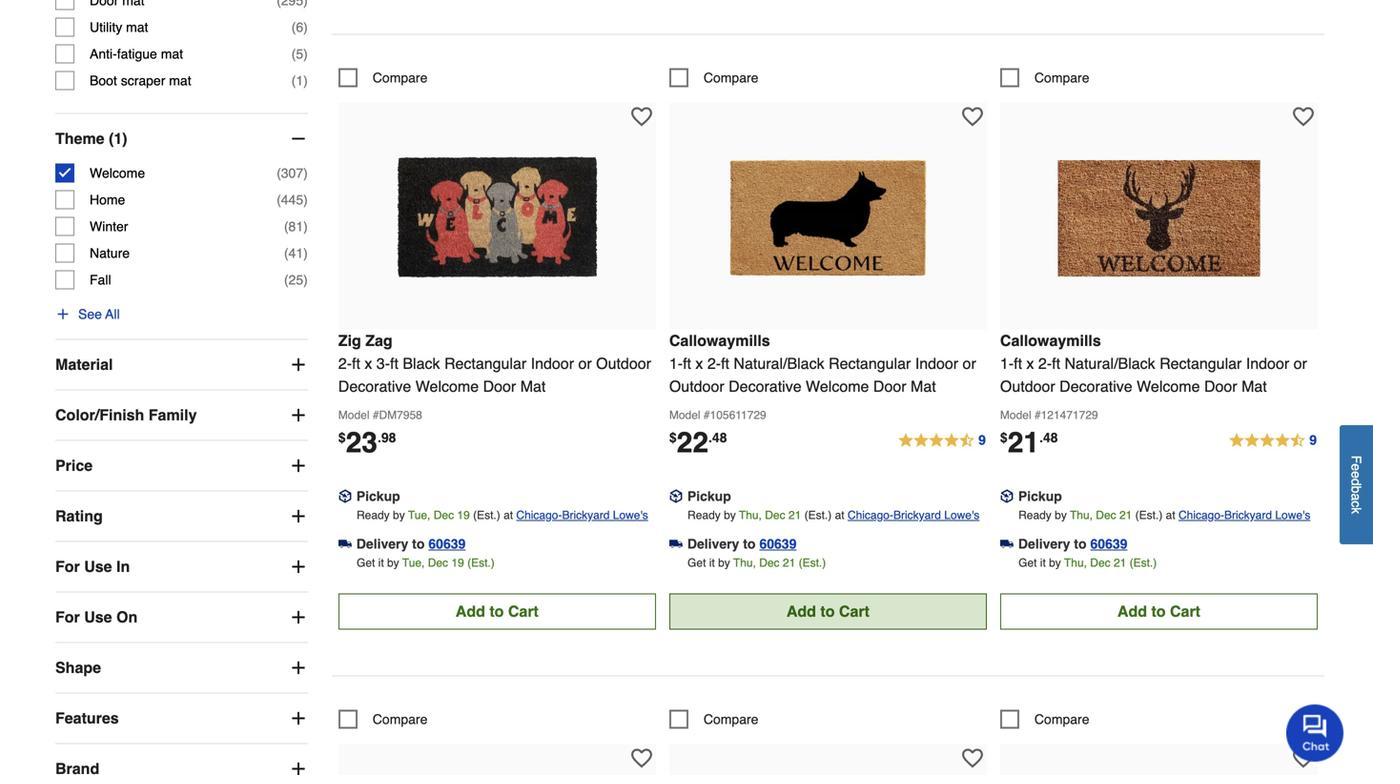Task type: locate. For each thing, give the bounding box(es) containing it.
3 x from the left
[[1027, 355, 1035, 372]]

add to cart for third add to cart button
[[1118, 603, 1201, 620]]

1 horizontal spatial mat
[[911, 378, 937, 395]]

1 horizontal spatial outdoor
[[670, 378, 725, 395]]

use for on
[[84, 609, 112, 626]]

callowaymills 1-ft x 2-ft natural/black rectangular indoor or outdoor decorative welcome door mat
[[670, 332, 977, 395], [1001, 332, 1308, 395]]

1 rectangular from the left
[[445, 355, 527, 372]]

0 horizontal spatial $
[[339, 430, 346, 445]]

add to cart for first add to cart button from the left
[[456, 603, 539, 620]]

b
[[1350, 486, 1365, 494]]

2 horizontal spatial delivery
[[1019, 537, 1071, 552]]

2 add from the left
[[787, 603, 817, 620]]

1 horizontal spatial 9
[[1310, 433, 1318, 448]]

2- for model # 121471729
[[1039, 355, 1052, 372]]

( 6 )
[[292, 20, 308, 35]]

2 horizontal spatial ready
[[1019, 509, 1052, 522]]

2 indoor from the left
[[916, 355, 959, 372]]

color/finish
[[55, 406, 144, 424]]

door for model # 121471729
[[1205, 378, 1238, 395]]

plus image inside material button
[[289, 355, 308, 375]]

price button
[[55, 441, 308, 491]]

60639 for 1st 60639 button from right
[[1091, 537, 1128, 552]]

plus image inside shape 'button'
[[289, 659, 308, 678]]

$ for 23
[[339, 430, 346, 445]]

4.5 stars image left f e e d b a c k button
[[1229, 430, 1319, 453]]

6 ) from the top
[[304, 219, 308, 234]]

model up 23
[[339, 409, 370, 422]]

4.5 stars image
[[898, 430, 987, 453], [1229, 430, 1319, 453]]

1 9 from the left
[[979, 433, 986, 448]]

1 horizontal spatial callowaymills 1-ft x 2-ft natural/black rectangular indoor or outdoor decorative welcome door mat
[[1001, 332, 1308, 395]]

2 pickup image from the left
[[1001, 490, 1014, 503]]

2 ) from the top
[[304, 46, 308, 62]]

0 horizontal spatial get
[[357, 557, 375, 570]]

0 horizontal spatial decorative
[[339, 378, 411, 395]]

2- up model # 121471729
[[1039, 355, 1052, 372]]

get it by thu, dec 21 (est.)
[[688, 557, 826, 570], [1019, 557, 1158, 570]]

chicago- for chicago-brickyard lowe's button associated with 2nd 60639 button from right
[[848, 509, 894, 522]]

1- up model # 121471729
[[1001, 355, 1014, 372]]

plus image
[[55, 307, 71, 322], [289, 355, 308, 375], [289, 406, 308, 425], [289, 457, 308, 476], [289, 558, 308, 577], [289, 659, 308, 678], [289, 760, 308, 776]]

ft
[[352, 355, 361, 372], [390, 355, 399, 372], [683, 355, 692, 372], [721, 355, 730, 372], [1014, 355, 1023, 372], [1052, 355, 1061, 372]]

delivery for 2nd 60639 button from right
[[688, 537, 740, 552]]

1 add to cart from the left
[[456, 603, 539, 620]]

callowaymills 1-ft x 2-ft natural/black rectangular indoor or outdoor decorative welcome door mat image
[[724, 112, 933, 322], [1055, 112, 1265, 322]]

2 1- from the left
[[1001, 355, 1014, 372]]

0 horizontal spatial brickyard
[[562, 509, 610, 522]]

3 decorative from the left
[[1060, 378, 1133, 395]]

2 cart from the left
[[840, 603, 870, 620]]

outdoor
[[596, 355, 652, 372], [670, 378, 725, 395], [1001, 378, 1056, 395]]

chicago-brickyard lowe's button for first 60639 button from the left
[[517, 506, 649, 525]]

1- for model # 105611729
[[670, 355, 683, 372]]

mat up fatigue
[[126, 20, 148, 35]]

0 horizontal spatial pickup
[[357, 489, 400, 504]]

natural/black up 121471729
[[1065, 355, 1156, 372]]

0 vertical spatial use
[[84, 558, 112, 576]]

see all button
[[55, 305, 120, 324]]

9 left the $ 21 .48 at right
[[979, 433, 986, 448]]

actual price $22.48 element
[[670, 426, 727, 459]]

3 2- from the left
[[1039, 355, 1052, 372]]

compare for 1002735230 element
[[1035, 712, 1090, 727]]

1 horizontal spatial ready by thu, dec 21 (est.) at chicago-brickyard lowe's
[[1019, 509, 1311, 522]]

door
[[483, 378, 516, 395], [874, 378, 907, 395], [1205, 378, 1238, 395]]

) up the 41 in the top of the page
[[304, 219, 308, 234]]

$ 22 .48
[[670, 426, 727, 459]]

$ down model # 121471729
[[1001, 430, 1008, 445]]

e up "d"
[[1350, 464, 1365, 471]]

( for 81
[[284, 219, 289, 234]]

2 horizontal spatial 60639 button
[[1091, 535, 1128, 554]]

fatigue
[[117, 46, 157, 62]]

0 horizontal spatial ready
[[357, 509, 390, 522]]

3 get from the left
[[1019, 557, 1038, 570]]

0 horizontal spatial indoor
[[531, 355, 574, 372]]

1 horizontal spatial ready
[[688, 509, 721, 522]]

compare inside 1002732322 element
[[1035, 70, 1090, 85]]

1 x from the left
[[365, 355, 372, 372]]

2 horizontal spatial outdoor
[[1001, 378, 1056, 395]]

2 2- from the left
[[708, 355, 721, 372]]

1 60639 from the left
[[429, 537, 466, 552]]

1 mat from the left
[[521, 378, 546, 395]]

0 horizontal spatial heart outline image
[[631, 748, 652, 769]]

get for first 60639 button from the left
[[357, 557, 375, 570]]

1 4.5 stars image from the left
[[898, 430, 987, 453]]

it
[[378, 557, 384, 570], [710, 557, 715, 570], [1041, 557, 1046, 570]]

9 button left the $ 21 .48 at right
[[898, 430, 987, 453]]

1 horizontal spatial 60639
[[760, 537, 797, 552]]

decorative up "105611729" at the bottom of the page
[[729, 378, 802, 395]]

2-
[[339, 355, 352, 372], [708, 355, 721, 372], [1039, 355, 1052, 372]]

truck filled image for 1st 60639 button from right pickup image
[[1001, 538, 1014, 551]]

5005334649 element
[[339, 68, 428, 87]]

decorative up 121471729
[[1060, 378, 1133, 395]]

decorative inside zig zag 2-ft x 3-ft black rectangular indoor or outdoor decorative welcome door mat
[[339, 378, 411, 395]]

1 get it by thu, dec 21 (est.) from the left
[[688, 557, 826, 570]]

( up 445
[[277, 166, 281, 181]]

for for for use in
[[55, 558, 80, 576]]

( up ( 5 )
[[292, 20, 296, 35]]

1 door from the left
[[483, 378, 516, 395]]

compare for 5005334649 element
[[373, 70, 428, 85]]

2 use from the top
[[84, 609, 112, 626]]

2 model from the left
[[670, 409, 701, 422]]

use left on on the left bottom of the page
[[84, 609, 112, 626]]

.48 inside $ 22 .48
[[709, 430, 727, 445]]

2 horizontal spatial at
[[1166, 509, 1176, 522]]

add to cart button
[[339, 594, 656, 630], [670, 594, 987, 630], [1001, 594, 1319, 630]]

or
[[579, 355, 592, 372], [963, 355, 977, 372], [1294, 355, 1308, 372]]

7 ) from the top
[[304, 246, 308, 261]]

3 indoor from the left
[[1247, 355, 1290, 372]]

compare inside the 1002743368 element
[[704, 70, 759, 85]]

material
[[55, 356, 113, 374]]

1 horizontal spatial get it by thu, dec 21 (est.)
[[1019, 557, 1158, 570]]

3 ) from the top
[[304, 73, 308, 88]]

4.5 stars image left the $ 21 .48 at right
[[898, 430, 987, 453]]

2 horizontal spatial indoor
[[1247, 355, 1290, 372]]

zig
[[339, 332, 361, 350]]

anti-
[[90, 46, 117, 62]]

1 delivery from the left
[[357, 537, 409, 552]]

( down ( 307 ) at top left
[[277, 192, 281, 208]]

1 plus image from the top
[[289, 507, 308, 526]]

get
[[357, 557, 375, 570], [688, 557, 706, 570], [1019, 557, 1038, 570]]

1 horizontal spatial natural/black
[[1065, 355, 1156, 372]]

0 horizontal spatial delivery to 60639
[[357, 537, 466, 552]]

.48 inside the $ 21 .48
[[1040, 430, 1059, 445]]

model up the $ 21 .48 at right
[[1001, 409, 1032, 422]]

0 horizontal spatial chicago-
[[517, 509, 562, 522]]

2 ready by thu, dec 21 (est.) at chicago-brickyard lowe's from the left
[[1019, 509, 1311, 522]]

) down the 81
[[304, 246, 308, 261]]

pickup right pickup icon
[[357, 489, 400, 504]]

1 ready by thu, dec 21 (est.) at chicago-brickyard lowe's from the left
[[688, 509, 980, 522]]

.48 down model # 121471729
[[1040, 430, 1059, 445]]

( for 5
[[292, 46, 296, 62]]

0 horizontal spatial 60639
[[429, 537, 466, 552]]

welcome
[[90, 166, 145, 181], [416, 378, 479, 395], [806, 378, 870, 395], [1137, 378, 1201, 395]]

delivery to 60639 for first 60639 button from the left
[[357, 537, 466, 552]]

delivery to 60639 for 1st 60639 button from right
[[1019, 537, 1128, 552]]

121471729
[[1041, 409, 1099, 422]]

or for model # 121471729
[[1294, 355, 1308, 372]]

2 4.5 stars image from the left
[[1229, 430, 1319, 453]]

plus image for features
[[289, 709, 308, 728]]

.48
[[709, 430, 727, 445], [1040, 430, 1059, 445]]

1 1- from the left
[[670, 355, 683, 372]]

1 vertical spatial use
[[84, 609, 112, 626]]

1 horizontal spatial add to cart
[[787, 603, 870, 620]]

1 horizontal spatial 60639 button
[[760, 535, 797, 554]]

0 horizontal spatial .48
[[709, 430, 727, 445]]

compare for the 1002731882 element
[[704, 712, 759, 727]]

5
[[296, 46, 304, 62]]

ready by tue, dec 19 (est.) at chicago-brickyard lowe's
[[357, 509, 649, 522]]

price
[[55, 457, 93, 475]]

$ inside "$ 23 .98"
[[339, 430, 346, 445]]

1 vertical spatial mat
[[161, 46, 183, 62]]

decorative for model # 105611729
[[729, 378, 802, 395]]

1 use from the top
[[84, 558, 112, 576]]

1 horizontal spatial callowaymills 1-ft x 2-ft natural/black rectangular indoor or outdoor decorative welcome door mat image
[[1055, 112, 1265, 322]]

5 ft from the left
[[1014, 355, 1023, 372]]

2 $ from the left
[[670, 430, 677, 445]]

9 button left f e e d b a c k button
[[1229, 430, 1319, 453]]

color/finish family
[[55, 406, 197, 424]]

to
[[412, 537, 425, 552], [743, 537, 756, 552], [1075, 537, 1087, 552], [490, 603, 504, 620], [821, 603, 835, 620], [1152, 603, 1166, 620]]

) up ( 5 )
[[304, 20, 308, 35]]

4 ) from the top
[[304, 166, 308, 181]]

1 horizontal spatial delivery to 60639
[[688, 537, 797, 552]]

2 horizontal spatial it
[[1041, 557, 1046, 570]]

) up 1
[[304, 46, 308, 62]]

outdoor for model # 105611729
[[670, 378, 725, 395]]

mat inside zig zag 2-ft x 3-ft black rectangular indoor or outdoor decorative welcome door mat
[[521, 378, 546, 395]]

2 horizontal spatial or
[[1294, 355, 1308, 372]]

plus image inside rating button
[[289, 507, 308, 526]]

delivery
[[357, 537, 409, 552], [688, 537, 740, 552], [1019, 537, 1071, 552]]

1 horizontal spatial or
[[963, 355, 977, 372]]

model up 22
[[670, 409, 701, 422]]

# up $ 22 .48
[[704, 409, 710, 422]]

1002731882 element
[[670, 710, 759, 729]]

3 mat from the left
[[1242, 378, 1268, 395]]

pickup image down the $ 21 .48 at right
[[1001, 490, 1014, 503]]

0 horizontal spatial it
[[378, 557, 384, 570]]

door for model # 105611729
[[874, 378, 907, 395]]

3 # from the left
[[1035, 409, 1041, 422]]

2 x from the left
[[696, 355, 704, 372]]

pickup image
[[670, 490, 683, 503], [1001, 490, 1014, 503]]

callowaymills up model # 121471729
[[1001, 332, 1102, 350]]

0 horizontal spatial door
[[483, 378, 516, 395]]

compare inside 1002716420 'element'
[[373, 712, 428, 727]]

0 vertical spatial mat
[[126, 20, 148, 35]]

2 callowaymills from the left
[[1001, 332, 1102, 350]]

ready down 'actual price $22.48' element
[[688, 509, 721, 522]]

2 horizontal spatial 60639
[[1091, 537, 1128, 552]]

heart outline image
[[1294, 106, 1315, 127], [631, 748, 652, 769]]

21
[[1008, 426, 1040, 459], [789, 509, 802, 522], [1120, 509, 1133, 522], [783, 557, 796, 570], [1114, 557, 1127, 570]]

( down ( 5 )
[[292, 73, 296, 88]]

rectangular
[[445, 355, 527, 372], [829, 355, 911, 372], [1160, 355, 1243, 372]]

x
[[365, 355, 372, 372], [696, 355, 704, 372], [1027, 355, 1035, 372]]

2- up model # 105611729
[[708, 355, 721, 372]]

1 horizontal spatial pickup
[[688, 489, 732, 504]]

plus image for color/finish family
[[289, 406, 308, 425]]

0 vertical spatial tue,
[[408, 509, 431, 522]]

1002735230 element
[[1001, 710, 1090, 729]]

1 horizontal spatial delivery
[[688, 537, 740, 552]]

1 horizontal spatial pickup image
[[1001, 490, 1014, 503]]

plus image inside for use on button
[[289, 608, 308, 627]]

lowe's for 2nd 60639 button from right
[[945, 509, 980, 522]]

(
[[292, 20, 296, 35], [292, 46, 296, 62], [292, 73, 296, 88], [277, 166, 281, 181], [277, 192, 281, 208], [284, 219, 289, 234], [284, 246, 289, 261], [284, 272, 289, 288]]

indoor for model # 121471729
[[1247, 355, 1290, 372]]

0 vertical spatial heart outline image
[[1294, 106, 1315, 127]]

2 horizontal spatial chicago-brickyard lowe's button
[[1179, 506, 1311, 525]]

2 chicago- from the left
[[848, 509, 894, 522]]

2 horizontal spatial #
[[1035, 409, 1041, 422]]

19 down ready by tue, dec 19 (est.) at chicago-brickyard lowe's
[[452, 557, 464, 570]]

for down rating
[[55, 558, 80, 576]]

lowe's for 1st 60639 button from right
[[1276, 509, 1311, 522]]

3 rectangular from the left
[[1160, 355, 1243, 372]]

model for model # dm7958
[[339, 409, 370, 422]]

3 chicago-brickyard lowe's button from the left
[[1179, 506, 1311, 525]]

1 callowaymills 1-ft x 2-ft natural/black rectangular indoor or outdoor decorative welcome door mat from the left
[[670, 332, 977, 395]]

get for 1st 60639 button from right
[[1019, 557, 1038, 570]]

1 decorative from the left
[[339, 378, 411, 395]]

3 lowe's from the left
[[1276, 509, 1311, 522]]

chicago- for chicago-brickyard lowe's button related to 1st 60639 button from right
[[1179, 509, 1225, 522]]

all
[[105, 307, 120, 322]]

5 ) from the top
[[304, 192, 308, 208]]

plus image inside for use in button
[[289, 558, 308, 577]]

2 horizontal spatial $
[[1001, 430, 1008, 445]]

2 pickup from the left
[[688, 489, 732, 504]]

0 vertical spatial for
[[55, 558, 80, 576]]

2 horizontal spatial get
[[1019, 557, 1038, 570]]

natural/black up "105611729" at the bottom of the page
[[734, 355, 825, 372]]

use for in
[[84, 558, 112, 576]]

1 indoor from the left
[[531, 355, 574, 372]]

mat right scraper
[[169, 73, 191, 88]]

19
[[457, 509, 470, 522], [452, 557, 464, 570]]

3 ready from the left
[[1019, 509, 1052, 522]]

1 at from the left
[[504, 509, 513, 522]]

plus image for material
[[289, 355, 308, 375]]

1 get from the left
[[357, 557, 375, 570]]

dec
[[434, 509, 454, 522], [765, 509, 786, 522], [1096, 509, 1117, 522], [428, 557, 448, 570], [760, 557, 780, 570], [1091, 557, 1111, 570]]

2 at from the left
[[835, 509, 845, 522]]

2 plus image from the top
[[289, 608, 308, 627]]

plus image inside color/finish family button
[[289, 406, 308, 425]]

( down the 41 in the top of the page
[[284, 272, 289, 288]]

x up model # 105611729
[[696, 355, 704, 372]]

thu,
[[739, 509, 762, 522], [1071, 509, 1093, 522], [734, 557, 756, 570], [1065, 557, 1088, 570]]

indoor
[[531, 355, 574, 372], [916, 355, 959, 372], [1247, 355, 1290, 372]]

1 horizontal spatial x
[[696, 355, 704, 372]]

delivery to 60639 for 2nd 60639 button from right
[[688, 537, 797, 552]]

for for for use on
[[55, 609, 80, 626]]

plus image inside the features button
[[289, 709, 308, 728]]

1 2- from the left
[[339, 355, 352, 372]]

) down ( 41 )
[[304, 272, 308, 288]]

truck filled image
[[339, 538, 352, 551], [670, 538, 683, 551], [1001, 538, 1014, 551]]

1 horizontal spatial .48
[[1040, 430, 1059, 445]]

0 horizontal spatial callowaymills 1-ft x 2-ft natural/black rectangular indoor or outdoor decorative welcome door mat
[[670, 332, 977, 395]]

2 decorative from the left
[[729, 378, 802, 395]]

2 it from the left
[[710, 557, 715, 570]]

2 9 button from the left
[[1229, 430, 1319, 453]]

2 horizontal spatial decorative
[[1060, 378, 1133, 395]]

3 delivery to 60639 from the left
[[1019, 537, 1128, 552]]

0 horizontal spatial 4.5 stars image
[[898, 430, 987, 453]]

$ down model # 105611729
[[670, 430, 677, 445]]

1 pickup image from the left
[[670, 490, 683, 503]]

1 callowaymills 1-ft x 2-ft natural/black rectangular indoor or outdoor decorative welcome door mat image from the left
[[724, 112, 933, 322]]

19 up get it by tue, dec 19 (est.)
[[457, 509, 470, 522]]

(1)
[[109, 130, 127, 147]]

chicago-
[[517, 509, 562, 522], [848, 509, 894, 522], [1179, 509, 1225, 522]]

1 horizontal spatial #
[[704, 409, 710, 422]]

shape button
[[55, 644, 308, 693]]

0 horizontal spatial outdoor
[[596, 355, 652, 372]]

callowaymills
[[670, 332, 771, 350], [1001, 332, 1102, 350]]

plus image for shape
[[289, 659, 308, 678]]

plus image inside price button
[[289, 457, 308, 476]]

pickup down 'actual price $22.48' element
[[688, 489, 732, 504]]

1 delivery to 60639 from the left
[[357, 537, 466, 552]]

zig zag 2-ft x 3-ft black rectangular indoor or outdoor decorative welcome door mat image
[[392, 112, 602, 322]]

chicago-brickyard lowe's button
[[517, 506, 649, 525], [848, 506, 980, 525], [1179, 506, 1311, 525]]

0 horizontal spatial rectangular
[[445, 355, 527, 372]]

1 callowaymills from the left
[[670, 332, 771, 350]]

3 60639 from the left
[[1091, 537, 1128, 552]]

2 get it by thu, dec 21 (est.) from the left
[[1019, 557, 1158, 570]]

# up actual price $21.48 element at the bottom
[[1035, 409, 1041, 422]]

0 horizontal spatial 9 button
[[898, 430, 987, 453]]

1 horizontal spatial 1-
[[1001, 355, 1014, 372]]

$ inside $ 22 .48
[[670, 430, 677, 445]]

1 chicago- from the left
[[517, 509, 562, 522]]

callowaymills 1-ft x 2-ft natural/black rectangular indoor or outdoor decorative welcome door mat for 105611729
[[670, 332, 977, 395]]

2 rectangular from the left
[[829, 355, 911, 372]]

0 horizontal spatial pickup image
[[670, 490, 683, 503]]

mat
[[521, 378, 546, 395], [911, 378, 937, 395], [1242, 378, 1268, 395]]

add to cart
[[456, 603, 539, 620], [787, 603, 870, 620], [1118, 603, 1201, 620]]

compare inside 1002735230 element
[[1035, 712, 1090, 727]]

heart outline image
[[631, 106, 652, 127], [963, 106, 984, 127], [963, 748, 984, 769], [1294, 748, 1315, 769]]

1 horizontal spatial chicago-brickyard lowe's button
[[848, 506, 980, 525]]

0 horizontal spatial x
[[365, 355, 372, 372]]

0 horizontal spatial callowaymills
[[670, 332, 771, 350]]

1002716420 element
[[339, 710, 428, 729]]

2 9 from the left
[[1310, 433, 1318, 448]]

0 horizontal spatial 2-
[[339, 355, 352, 372]]

ready by thu, dec 21 (est.) at chicago-brickyard lowe's
[[688, 509, 980, 522], [1019, 509, 1311, 522]]

1 chicago-brickyard lowe's button from the left
[[517, 506, 649, 525]]

plus image
[[289, 507, 308, 526], [289, 608, 308, 627], [289, 709, 308, 728]]

at
[[504, 509, 513, 522], [835, 509, 845, 522], [1166, 509, 1176, 522]]

3 delivery from the left
[[1019, 537, 1071, 552]]

compare inside the 1002731882 element
[[704, 712, 759, 727]]

0 horizontal spatial callowaymills 1-ft x 2-ft natural/black rectangular indoor or outdoor decorative welcome door mat image
[[724, 112, 933, 322]]

2 callowaymills 1-ft x 2-ft natural/black rectangular indoor or outdoor decorative welcome door mat from the left
[[1001, 332, 1308, 395]]

2 for from the top
[[55, 609, 80, 626]]

pickup image for 1st 60639 button from right
[[1001, 490, 1014, 503]]

3 add from the left
[[1118, 603, 1148, 620]]

1 horizontal spatial 2-
[[708, 355, 721, 372]]

decorative
[[339, 378, 411, 395], [729, 378, 802, 395], [1060, 378, 1133, 395]]

( down ( 445 ) on the top left of page
[[284, 219, 289, 234]]

2 horizontal spatial add to cart
[[1118, 603, 1201, 620]]

3 or from the left
[[1294, 355, 1308, 372]]

add for 2nd add to cart button from right
[[787, 603, 817, 620]]

x up model # 121471729
[[1027, 355, 1035, 372]]

) for ( 25 )
[[304, 272, 308, 288]]

0 horizontal spatial ready by thu, dec 21 (est.) at chicago-brickyard lowe's
[[688, 509, 980, 522]]

mat right fatigue
[[161, 46, 183, 62]]

2 horizontal spatial brickyard
[[1225, 509, 1273, 522]]

0 horizontal spatial add to cart button
[[339, 594, 656, 630]]

ready up get it by tue, dec 19 (est.)
[[357, 509, 390, 522]]

1 ) from the top
[[304, 20, 308, 35]]

( down the 81
[[284, 246, 289, 261]]

2 lowe's from the left
[[945, 509, 980, 522]]

x for model # 121471729
[[1027, 355, 1035, 372]]

2 natural/black from the left
[[1065, 355, 1156, 372]]

60639 for 2nd 60639 button from right
[[760, 537, 797, 552]]

60639
[[429, 537, 466, 552], [760, 537, 797, 552], [1091, 537, 1128, 552]]

1 # from the left
[[373, 409, 379, 422]]

get it by thu, dec 21 (est.) for 1st 60639 button from right
[[1019, 557, 1158, 570]]

9 left f e e d b a c k button
[[1310, 433, 1318, 448]]

2- down zig
[[339, 355, 352, 372]]

it for first 60639 button from the left
[[378, 557, 384, 570]]

1 horizontal spatial callowaymills
[[1001, 332, 1102, 350]]

#
[[373, 409, 379, 422], [704, 409, 710, 422], [1035, 409, 1041, 422]]

0 horizontal spatial add
[[456, 603, 486, 620]]

c
[[1350, 501, 1365, 508]]

1 horizontal spatial indoor
[[916, 355, 959, 372]]

1 horizontal spatial decorative
[[729, 378, 802, 395]]

2- for model # 105611729
[[708, 355, 721, 372]]

23
[[346, 426, 378, 459]]

$ 21 .48
[[1001, 426, 1059, 459]]

) for ( 307 )
[[304, 166, 308, 181]]

2 or from the left
[[963, 355, 977, 372]]

use
[[84, 558, 112, 576], [84, 609, 112, 626]]

1 horizontal spatial add
[[787, 603, 817, 620]]

1- up model # 105611729
[[670, 355, 683, 372]]

( up 1
[[292, 46, 296, 62]]

2 chicago-brickyard lowe's button from the left
[[848, 506, 980, 525]]

e up b
[[1350, 471, 1365, 479]]

use left in
[[84, 558, 112, 576]]

0 horizontal spatial truck filled image
[[339, 538, 352, 551]]

3 plus image from the top
[[289, 709, 308, 728]]

0 horizontal spatial #
[[373, 409, 379, 422]]

fall
[[90, 272, 111, 288]]

callowaymills up model # 105611729
[[670, 332, 771, 350]]

natural/black for model # 121471729
[[1065, 355, 1156, 372]]

1 horizontal spatial it
[[710, 557, 715, 570]]

1 horizontal spatial rectangular
[[829, 355, 911, 372]]

( for 307
[[277, 166, 281, 181]]

mat
[[126, 20, 148, 35], [161, 46, 183, 62], [169, 73, 191, 88]]

.48 down model # 105611729
[[709, 430, 727, 445]]

get for 2nd 60639 button from right
[[688, 557, 706, 570]]

1 horizontal spatial truck filled image
[[670, 538, 683, 551]]

)
[[304, 20, 308, 35], [304, 46, 308, 62], [304, 73, 308, 88], [304, 166, 308, 181], [304, 192, 308, 208], [304, 219, 308, 234], [304, 246, 308, 261], [304, 272, 308, 288]]

2 vertical spatial plus image
[[289, 709, 308, 728]]

0 horizontal spatial 1-
[[670, 355, 683, 372]]

see
[[78, 307, 102, 322]]

minus image
[[289, 129, 308, 148]]

1002732322 element
[[1001, 68, 1090, 87]]

2 vertical spatial mat
[[169, 73, 191, 88]]

2 horizontal spatial pickup
[[1019, 489, 1063, 504]]

pickup image down 22
[[670, 490, 683, 503]]

) up 445
[[304, 166, 308, 181]]

) up the 81
[[304, 192, 308, 208]]

# up .98
[[373, 409, 379, 422]]

compare
[[373, 70, 428, 85], [704, 70, 759, 85], [1035, 70, 1090, 85], [373, 712, 428, 727], [704, 712, 759, 727], [1035, 712, 1090, 727]]

0 horizontal spatial delivery
[[357, 537, 409, 552]]

$ down model # dm7958
[[339, 430, 346, 445]]

3 cart from the left
[[1171, 603, 1201, 620]]

for
[[55, 558, 80, 576], [55, 609, 80, 626]]

zig zag 2-ft x 3-ft black rectangular indoor or outdoor decorative welcome door mat
[[339, 332, 652, 395]]

(est.)
[[473, 509, 501, 522], [805, 509, 832, 522], [1136, 509, 1163, 522], [468, 557, 495, 570], [799, 557, 826, 570], [1130, 557, 1158, 570]]

add to cart for 2nd add to cart button from right
[[787, 603, 870, 620]]

ready down the $ 21 .48 at right
[[1019, 509, 1052, 522]]

2 .48 from the left
[[1040, 430, 1059, 445]]

( for 41
[[284, 246, 289, 261]]

) down ( 5 )
[[304, 73, 308, 88]]

$ inside the $ 21 .48
[[1001, 430, 1008, 445]]

indoor inside zig zag 2-ft x 3-ft black rectangular indoor or outdoor decorative welcome door mat
[[531, 355, 574, 372]]

tue,
[[408, 509, 431, 522], [403, 557, 425, 570]]

1 for from the top
[[55, 558, 80, 576]]

1 lowe's from the left
[[613, 509, 649, 522]]

model
[[339, 409, 370, 422], [670, 409, 701, 422], [1001, 409, 1032, 422]]

plus image for for use in
[[289, 558, 308, 577]]

0 horizontal spatial mat
[[521, 378, 546, 395]]

natural/black
[[734, 355, 825, 372], [1065, 355, 1156, 372]]

2 add to cart button from the left
[[670, 594, 987, 630]]

2 delivery from the left
[[688, 537, 740, 552]]

decorative down the 3-
[[339, 378, 411, 395]]

9 for 21
[[1310, 433, 1318, 448]]

1 horizontal spatial 4.5 stars image
[[1229, 430, 1319, 453]]

ready for pickup icon
[[357, 509, 390, 522]]

$
[[339, 430, 346, 445], [670, 430, 677, 445], [1001, 430, 1008, 445]]

0 horizontal spatial add to cart
[[456, 603, 539, 620]]

2 horizontal spatial rectangular
[[1160, 355, 1243, 372]]

1 horizontal spatial $
[[670, 430, 677, 445]]

3 $ from the left
[[1001, 430, 1008, 445]]

for up shape
[[55, 609, 80, 626]]

0 horizontal spatial get it by thu, dec 21 (est.)
[[688, 557, 826, 570]]

0 horizontal spatial cart
[[508, 603, 539, 620]]

0 horizontal spatial natural/black
[[734, 355, 825, 372]]

3 add to cart from the left
[[1118, 603, 1201, 620]]

pickup down the $ 21 .48 at right
[[1019, 489, 1063, 504]]

callowaymills for 121471729
[[1001, 332, 1102, 350]]

1 horizontal spatial door
[[874, 378, 907, 395]]

2 add to cart from the left
[[787, 603, 870, 620]]

2 60639 from the left
[[760, 537, 797, 552]]

3 it from the left
[[1041, 557, 1046, 570]]

x left the 3-
[[365, 355, 372, 372]]

theme (1)
[[55, 130, 127, 147]]

compare inside 5005334649 element
[[373, 70, 428, 85]]

2 horizontal spatial chicago-
[[1179, 509, 1225, 522]]

2 horizontal spatial truck filled image
[[1001, 538, 1014, 551]]

# for 121471729
[[1035, 409, 1041, 422]]

compare for the 1002743368 element
[[704, 70, 759, 85]]

1 horizontal spatial cart
[[840, 603, 870, 620]]

delivery for first 60639 button from the left
[[357, 537, 409, 552]]



Task type: describe. For each thing, give the bounding box(es) containing it.
1 brickyard from the left
[[562, 509, 610, 522]]

truck filled image for pickup icon
[[339, 538, 352, 551]]

family
[[149, 406, 197, 424]]

mat for scraper
[[169, 73, 191, 88]]

.48 for 22
[[709, 430, 727, 445]]

callowaymills 1-ft x 2-ft natural/black rectangular indoor or outdoor decorative welcome door mat for 121471729
[[1001, 332, 1308, 395]]

plus image inside see all button
[[55, 307, 71, 322]]

1 horizontal spatial heart outline image
[[1294, 106, 1315, 127]]

6 ft from the left
[[1052, 355, 1061, 372]]

get it by thu, dec 21 (est.) for 2nd 60639 button from right
[[688, 557, 826, 570]]

anti-fatigue mat
[[90, 46, 183, 62]]

3 pickup from the left
[[1019, 489, 1063, 504]]

d
[[1350, 479, 1365, 486]]

f
[[1350, 456, 1365, 464]]

) for ( 1 )
[[304, 73, 308, 88]]

delivery for 1st 60639 button from right
[[1019, 537, 1071, 552]]

3 at from the left
[[1166, 509, 1176, 522]]

cart for first add to cart button from the left
[[508, 603, 539, 620]]

2 e from the top
[[1350, 471, 1365, 479]]

$ for 21
[[1001, 430, 1008, 445]]

get it by tue, dec 19 (est.)
[[357, 557, 495, 570]]

( 1 )
[[292, 73, 308, 88]]

81
[[289, 219, 304, 234]]

( 307 )
[[277, 166, 308, 181]]

# for 105611729
[[704, 409, 710, 422]]

a
[[1350, 494, 1365, 501]]

105611729
[[710, 409, 767, 422]]

ready for pickup image associated with 2nd 60639 button from right
[[688, 509, 721, 522]]

3-
[[377, 355, 390, 372]]

it for 1st 60639 button from right
[[1041, 557, 1046, 570]]

) for ( 445 )
[[304, 192, 308, 208]]

1
[[296, 73, 304, 88]]

door inside zig zag 2-ft x 3-ft black rectangular indoor or outdoor decorative welcome door mat
[[483, 378, 516, 395]]

( 5 )
[[292, 46, 308, 62]]

rating button
[[55, 492, 308, 541]]

( 41 )
[[284, 246, 308, 261]]

$ for 22
[[670, 430, 677, 445]]

307
[[281, 166, 304, 181]]

.98
[[378, 430, 396, 445]]

2 60639 button from the left
[[760, 535, 797, 554]]

9 button for 21
[[1229, 430, 1319, 453]]

) for ( 41 )
[[304, 246, 308, 261]]

nature
[[90, 246, 130, 261]]

2- inside zig zag 2-ft x 3-ft black rectangular indoor or outdoor decorative welcome door mat
[[339, 355, 352, 372]]

1 60639 button from the left
[[429, 535, 466, 554]]

f e e d b a c k button
[[1340, 425, 1374, 545]]

( 445 )
[[277, 192, 308, 208]]

color/finish family button
[[55, 391, 308, 440]]

f e e d b a c k
[[1350, 456, 1365, 514]]

# for dm7958
[[373, 409, 379, 422]]

( for 1
[[292, 73, 296, 88]]

1 vertical spatial heart outline image
[[631, 748, 652, 769]]

for use in
[[55, 558, 130, 576]]

445
[[281, 192, 304, 208]]

winter
[[90, 219, 128, 234]]

welcome inside zig zag 2-ft x 3-ft black rectangular indoor or outdoor decorative welcome door mat
[[416, 378, 479, 395]]

for use on
[[55, 609, 138, 626]]

material button
[[55, 340, 308, 390]]

9 for 22
[[979, 433, 986, 448]]

) for ( 81 )
[[304, 219, 308, 234]]

4.5 stars image for 22
[[898, 430, 987, 453]]

callowaymills for 105611729
[[670, 332, 771, 350]]

41
[[289, 246, 304, 261]]

see all
[[78, 307, 120, 322]]

boot
[[90, 73, 117, 88]]

1 vertical spatial 19
[[452, 557, 464, 570]]

for use in button
[[55, 542, 308, 592]]

plus image for rating
[[289, 507, 308, 526]]

3 ft from the left
[[683, 355, 692, 372]]

2 ft from the left
[[390, 355, 399, 372]]

chat invite button image
[[1287, 704, 1345, 762]]

1002743368 element
[[670, 68, 759, 87]]

shape
[[55, 659, 101, 677]]

4 ft from the left
[[721, 355, 730, 372]]

add for first add to cart button from the left
[[456, 603, 486, 620]]

2 brickyard from the left
[[894, 509, 942, 522]]

model # 121471729
[[1001, 409, 1099, 422]]

cart for third add to cart button
[[1171, 603, 1201, 620]]

black
[[403, 355, 440, 372]]

scraper
[[121, 73, 165, 88]]

3 brickyard from the left
[[1225, 509, 1273, 522]]

lowe's for first 60639 button from the left
[[613, 509, 649, 522]]

model for model # 105611729
[[670, 409, 701, 422]]

pickup image for 2nd 60639 button from right
[[670, 490, 683, 503]]

ready for 1st 60639 button from right pickup image
[[1019, 509, 1052, 522]]

it for 2nd 60639 button from right
[[710, 557, 715, 570]]

model # 105611729
[[670, 409, 767, 422]]

features
[[55, 710, 119, 728]]

dm7958
[[379, 409, 423, 422]]

ready by thu, dec 21 (est.) at chicago-brickyard lowe's for 1st 60639 button from right
[[1019, 509, 1311, 522]]

for use on button
[[55, 593, 308, 643]]

features button
[[55, 694, 308, 744]]

plus image for price
[[289, 457, 308, 476]]

1 ft from the left
[[352, 355, 361, 372]]

$ 23 .98
[[339, 426, 396, 459]]

natural/black for model # 105611729
[[734, 355, 825, 372]]

in
[[116, 558, 130, 576]]

mat for model # 105611729
[[911, 378, 937, 395]]

60639 for first 60639 button from the left
[[429, 537, 466, 552]]

0 vertical spatial 19
[[457, 509, 470, 522]]

1 e from the top
[[1350, 464, 1365, 471]]

actual price $21.48 element
[[1001, 426, 1059, 459]]

model for model # 121471729
[[1001, 409, 1032, 422]]

1 add to cart button from the left
[[339, 594, 656, 630]]

2 callowaymills 1-ft x 2-ft natural/black rectangular indoor or outdoor decorative welcome door mat image from the left
[[1055, 112, 1265, 322]]

rectangular for model # 121471729
[[1160, 355, 1243, 372]]

compare for 1002732322 element
[[1035, 70, 1090, 85]]

.48 for 21
[[1040, 430, 1059, 445]]

x inside zig zag 2-ft x 3-ft black rectangular indoor or outdoor decorative welcome door mat
[[365, 355, 372, 372]]

3 add to cart button from the left
[[1001, 594, 1319, 630]]

decorative for model # 121471729
[[1060, 378, 1133, 395]]

compare for 1002716420 'element'
[[373, 712, 428, 727]]

utility mat
[[90, 20, 148, 35]]

x for model # 105611729
[[696, 355, 704, 372]]

or for model # 105611729
[[963, 355, 977, 372]]

chicago-brickyard lowe's button for 2nd 60639 button from right
[[848, 506, 980, 525]]

( for 6
[[292, 20, 296, 35]]

rating
[[55, 508, 103, 525]]

pickup image
[[339, 490, 352, 503]]

or inside zig zag 2-ft x 3-ft black rectangular indoor or outdoor decorative welcome door mat
[[579, 355, 592, 372]]

rectangular for model # 105611729
[[829, 355, 911, 372]]

25
[[289, 272, 304, 288]]

k
[[1350, 508, 1365, 514]]

zag
[[366, 332, 393, 350]]

9 button for 22
[[898, 430, 987, 453]]

mat for model # 121471729
[[1242, 378, 1268, 395]]

chicago-brickyard lowe's button for 1st 60639 button from right
[[1179, 506, 1311, 525]]

( 81 )
[[284, 219, 308, 234]]

utility
[[90, 20, 122, 35]]

outdoor for model # 121471729
[[1001, 378, 1056, 395]]

( for 25
[[284, 272, 289, 288]]

on
[[116, 609, 138, 626]]

home
[[90, 192, 125, 208]]

( 25 )
[[284, 272, 308, 288]]

model # dm7958
[[339, 409, 423, 422]]

indoor for model # 105611729
[[916, 355, 959, 372]]

1- for model # 121471729
[[1001, 355, 1014, 372]]

1 pickup from the left
[[357, 489, 400, 504]]

4.5 stars image for 21
[[1229, 430, 1319, 453]]

outdoor inside zig zag 2-ft x 3-ft black rectangular indoor or outdoor decorative welcome door mat
[[596, 355, 652, 372]]

rectangular inside zig zag 2-ft x 3-ft black rectangular indoor or outdoor decorative welcome door mat
[[445, 355, 527, 372]]

6
[[296, 20, 304, 35]]

chicago- for first 60639 button from the left chicago-brickyard lowe's button
[[517, 509, 562, 522]]

3 60639 button from the left
[[1091, 535, 1128, 554]]

theme
[[55, 130, 105, 147]]

ready by thu, dec 21 (est.) at chicago-brickyard lowe's for 2nd 60639 button from right
[[688, 509, 980, 522]]

22
[[677, 426, 709, 459]]

truck filled image for pickup image associated with 2nd 60639 button from right
[[670, 538, 683, 551]]

add for third add to cart button
[[1118, 603, 1148, 620]]

actual price $23.98 element
[[339, 426, 396, 459]]

1 vertical spatial tue,
[[403, 557, 425, 570]]

) for ( 5 )
[[304, 46, 308, 62]]

( for 445
[[277, 192, 281, 208]]

boot scraper mat
[[90, 73, 191, 88]]



Task type: vqa. For each thing, say whether or not it's contained in the screenshot.
'Bowl'
no



